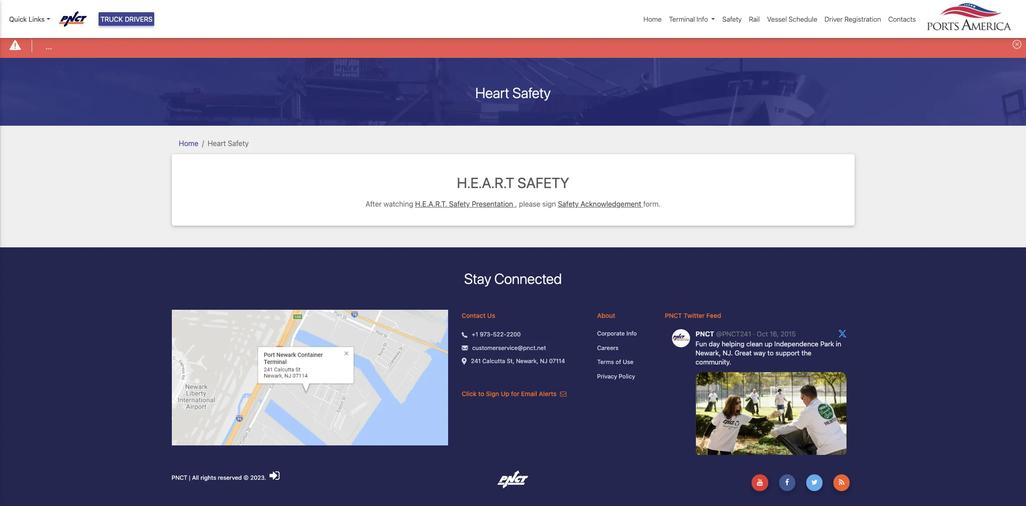 Task type: locate. For each thing, give the bounding box(es) containing it.
of
[[616, 358, 621, 366]]

use
[[623, 358, 634, 366]]

0 vertical spatial heart safety
[[475, 84, 551, 101]]

email
[[521, 390, 537, 398]]

1 vertical spatial home link
[[179, 139, 198, 147]]

vessel schedule
[[767, 15, 817, 23]]

home
[[644, 15, 662, 23], [179, 139, 198, 147]]

info right terminal in the right of the page
[[697, 15, 708, 23]]

all
[[192, 474, 199, 481]]

contacts link
[[885, 10, 920, 28]]

,
[[515, 200, 517, 208]]

pnct | all rights reserved © 2023.
[[172, 474, 268, 481]]

form.
[[643, 200, 661, 208]]

truck drivers
[[100, 15, 153, 23]]

drivers
[[125, 15, 153, 23]]

rail
[[749, 15, 760, 23]]

rail link
[[746, 10, 764, 28]]

for
[[511, 390, 520, 398]]

registration
[[845, 15, 881, 23]]

watching
[[384, 200, 413, 208]]

info for terminal info
[[697, 15, 708, 23]]

driver registration link
[[821, 10, 885, 28]]

nj
[[540, 357, 548, 365]]

0 vertical spatial info
[[697, 15, 708, 23]]

schedule
[[789, 15, 817, 23]]

click to sign up for email alerts
[[462, 390, 558, 398]]

pnct
[[665, 312, 682, 319], [172, 474, 187, 481]]

truck
[[100, 15, 123, 23]]

1 vertical spatial info
[[627, 330, 637, 337]]

0 horizontal spatial info
[[627, 330, 637, 337]]

privacy policy
[[597, 373, 635, 380]]

corporate info
[[597, 330, 637, 337]]

©
[[243, 474, 249, 481]]

h.e.a.r.t
[[457, 174, 514, 191]]

feed
[[706, 312, 721, 319]]

0 vertical spatial home link
[[640, 10, 665, 28]]

h.e.a.r.t.
[[415, 200, 447, 208]]

rights
[[201, 474, 216, 481]]

1 vertical spatial heart
[[208, 139, 226, 147]]

pnct left |
[[172, 474, 187, 481]]

0 horizontal spatial heart safety
[[208, 139, 249, 147]]

contacts
[[888, 15, 916, 23]]

info
[[697, 15, 708, 23], [627, 330, 637, 337]]

heart safety
[[475, 84, 551, 101], [208, 139, 249, 147]]

driver
[[825, 15, 843, 23]]

info up "careers" link
[[627, 330, 637, 337]]

0 horizontal spatial pnct
[[172, 474, 187, 481]]

1 vertical spatial home
[[179, 139, 198, 147]]

1 horizontal spatial home link
[[640, 10, 665, 28]]

... alert
[[0, 33, 1026, 58]]

info for corporate info
[[627, 330, 637, 337]]

presentation
[[472, 200, 513, 208]]

1 vertical spatial pnct
[[172, 474, 187, 481]]

h.e.a.r.t. safety presentation link
[[415, 200, 513, 208]]

about
[[597, 312, 615, 319]]

0 vertical spatial home
[[644, 15, 662, 23]]

safety
[[722, 15, 742, 23], [513, 84, 551, 101], [228, 139, 249, 147], [518, 174, 569, 191], [449, 200, 470, 208], [558, 200, 579, 208]]

privacy policy link
[[597, 372, 651, 381]]

policy
[[619, 373, 635, 380]]

please
[[519, 200, 541, 208]]

0 horizontal spatial heart
[[208, 139, 226, 147]]

1 horizontal spatial pnct
[[665, 312, 682, 319]]

pnct left twitter
[[665, 312, 682, 319]]

careers link
[[597, 344, 651, 353]]

0 vertical spatial pnct
[[665, 312, 682, 319]]

1 horizontal spatial info
[[697, 15, 708, 23]]

safety link
[[719, 10, 746, 28]]

click
[[462, 390, 477, 398]]

home link
[[640, 10, 665, 28], [179, 139, 198, 147]]

vessel
[[767, 15, 787, 23]]

to
[[478, 390, 484, 398]]

heart
[[475, 84, 509, 101], [208, 139, 226, 147]]

sign in image
[[270, 470, 280, 482]]

customerservice@pnct.net link
[[472, 344, 546, 353]]

2200
[[506, 331, 521, 338]]

0 vertical spatial heart
[[475, 84, 509, 101]]

1 horizontal spatial heart
[[475, 84, 509, 101]]

pnct twitter feed
[[665, 312, 721, 319]]

1 horizontal spatial home
[[644, 15, 662, 23]]

close image
[[1013, 40, 1022, 49]]



Task type: vqa. For each thing, say whether or not it's contained in the screenshot.
From
no



Task type: describe. For each thing, give the bounding box(es) containing it.
2023.
[[250, 474, 266, 481]]

0 horizontal spatial home link
[[179, 139, 198, 147]]

+1
[[472, 331, 478, 338]]

after
[[366, 200, 382, 208]]

pnct for pnct twitter feed
[[665, 312, 682, 319]]

contact us
[[462, 312, 495, 319]]

241 calcutta st, newark, nj 07114 link
[[471, 357, 565, 366]]

terms of use link
[[597, 358, 651, 367]]

quick
[[9, 15, 27, 23]]

+1 973-522-2200
[[472, 331, 521, 338]]

corporate info link
[[597, 329, 651, 338]]

twitter
[[684, 312, 705, 319]]

privacy
[[597, 373, 617, 380]]

careers
[[597, 344, 619, 351]]

sign
[[486, 390, 499, 398]]

241
[[471, 357, 481, 365]]

safety acknowledgement link
[[558, 200, 641, 208]]

calcutta
[[482, 357, 505, 365]]

up
[[501, 390, 509, 398]]

07114
[[549, 357, 565, 365]]

corporate
[[597, 330, 625, 337]]

|
[[189, 474, 191, 481]]

241 calcutta st, newark, nj 07114
[[471, 357, 565, 365]]

acknowledgement
[[581, 200, 641, 208]]

terminal info
[[669, 15, 708, 23]]

customerservice@pnct.net
[[472, 344, 546, 351]]

contact
[[462, 312, 486, 319]]

terminal info link
[[665, 10, 719, 28]]

newark,
[[516, 357, 538, 365]]

stay
[[464, 270, 491, 287]]

alerts
[[539, 390, 557, 398]]

vessel schedule link
[[764, 10, 821, 28]]

1 horizontal spatial heart safety
[[475, 84, 551, 101]]

st,
[[507, 357, 514, 365]]

reserved
[[218, 474, 242, 481]]

driver registration
[[825, 15, 881, 23]]

terms of use
[[597, 358, 634, 366]]

522-
[[493, 331, 506, 338]]

973-
[[480, 331, 493, 338]]

connected
[[494, 270, 562, 287]]

quick links link
[[9, 14, 50, 24]]

sign
[[542, 200, 556, 208]]

1 vertical spatial heart safety
[[208, 139, 249, 147]]

terms
[[597, 358, 614, 366]]

click to sign up for email alerts link
[[462, 390, 567, 398]]

0 horizontal spatial home
[[179, 139, 198, 147]]

stay connected
[[464, 270, 562, 287]]

after watching h.e.a.r.t. safety presentation , please sign safety acknowledgement form.
[[366, 200, 661, 208]]

us
[[487, 312, 495, 319]]

h.e.a.r.t safety
[[457, 174, 569, 191]]

truck drivers link
[[99, 12, 154, 26]]

+1 973-522-2200 link
[[472, 330, 521, 339]]

...
[[46, 42, 52, 50]]

... link
[[46, 41, 52, 52]]

links
[[29, 15, 45, 23]]

envelope o image
[[560, 391, 567, 397]]

terminal
[[669, 15, 695, 23]]

pnct for pnct | all rights reserved © 2023.
[[172, 474, 187, 481]]

quick links
[[9, 15, 45, 23]]



